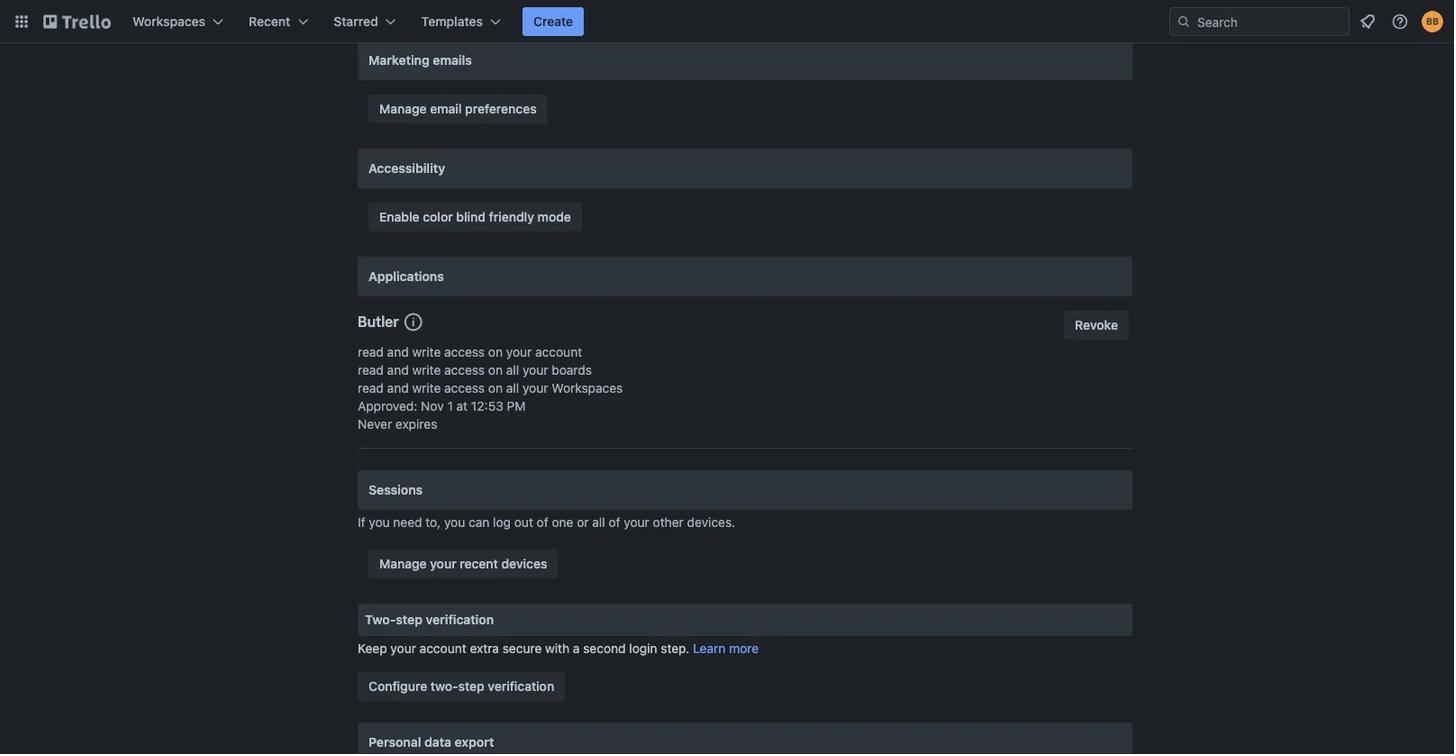 Task type: describe. For each thing, give the bounding box(es) containing it.
1 write from the top
[[412, 345, 441, 359]]

export
[[455, 735, 494, 750]]

keep
[[358, 641, 387, 656]]

create
[[533, 14, 573, 29]]

manage for manage your recent devices
[[379, 556, 427, 571]]

verification inside configure two-step verification link
[[488, 679, 554, 694]]

pm
[[507, 399, 526, 414]]

1 you from the left
[[369, 515, 390, 530]]

learn
[[693, 641, 726, 656]]

0 horizontal spatial account
[[420, 641, 466, 656]]

workspaces button
[[122, 7, 234, 36]]

if you need to, you can log out of one or all of your other devices.
[[358, 515, 735, 530]]

blind
[[456, 209, 486, 224]]

boards
[[552, 363, 592, 377]]

3 and from the top
[[387, 381, 409, 396]]

0 vertical spatial verification
[[426, 612, 494, 627]]

step.
[[661, 641, 690, 656]]

templates
[[421, 14, 483, 29]]

2 read from the top
[[358, 363, 384, 377]]

two-step verification
[[365, 612, 494, 627]]

1 vertical spatial all
[[506, 381, 519, 396]]

preferences
[[465, 101, 537, 116]]

data
[[424, 735, 451, 750]]

recent button
[[238, 7, 319, 36]]

accessibility
[[368, 161, 445, 176]]

step inside configure two-step verification link
[[458, 679, 484, 694]]

enable
[[379, 209, 419, 224]]

open information menu image
[[1391, 13, 1409, 31]]

expires
[[395, 417, 437, 432]]

3 access from the top
[[444, 381, 485, 396]]

email
[[430, 101, 462, 116]]

bob builder (bobbuilder40) image
[[1422, 11, 1443, 32]]

1 on from the top
[[488, 345, 503, 359]]

never
[[358, 417, 392, 432]]

nov
[[421, 399, 444, 414]]

recent
[[249, 14, 290, 29]]

templates button
[[411, 7, 512, 36]]

manage your recent devices link
[[368, 550, 558, 578]]

applications
[[368, 269, 444, 284]]

learn more link
[[693, 641, 759, 656]]

2 write from the top
[[412, 363, 441, 377]]

two-
[[431, 679, 458, 694]]

2 and from the top
[[387, 363, 409, 377]]

0 vertical spatial step
[[396, 612, 423, 627]]

1 read from the top
[[358, 345, 384, 359]]

manage email preferences link
[[368, 95, 547, 123]]

second
[[583, 641, 626, 656]]

12:53
[[471, 399, 504, 414]]

2 on from the top
[[488, 363, 503, 377]]

other
[[653, 515, 684, 530]]

butler
[[358, 313, 399, 330]]

recent
[[460, 556, 498, 571]]

0 notifications image
[[1357, 11, 1378, 32]]

2 of from the left
[[609, 515, 620, 530]]

workspaces inside dropdown button
[[132, 14, 205, 29]]



Task type: vqa. For each thing, say whether or not it's contained in the screenshot.
row
no



Task type: locate. For each thing, give the bounding box(es) containing it.
can
[[469, 515, 490, 530]]

1 vertical spatial on
[[488, 363, 503, 377]]

extra
[[470, 641, 499, 656]]

a
[[573, 641, 580, 656]]

verification
[[426, 612, 494, 627], [488, 679, 554, 694]]

0 vertical spatial all
[[506, 363, 519, 377]]

2 access from the top
[[444, 363, 485, 377]]

read and write access on your account read and write access on all your boards read and write access on all your workspaces approved: nov 1 at 12:53 pm never expires
[[358, 345, 623, 432]]

0 vertical spatial access
[[444, 345, 485, 359]]

1 access from the top
[[444, 345, 485, 359]]

marketing emails
[[368, 53, 472, 68]]

1 vertical spatial verification
[[488, 679, 554, 694]]

1 horizontal spatial step
[[458, 679, 484, 694]]

0 horizontal spatial workspaces
[[132, 14, 205, 29]]

emails
[[433, 53, 472, 68]]

manage
[[379, 101, 427, 116], [379, 556, 427, 571]]

account
[[535, 345, 582, 359], [420, 641, 466, 656]]

manage your recent devices
[[379, 556, 547, 571]]

if
[[358, 515, 365, 530]]

2 vertical spatial and
[[387, 381, 409, 396]]

manage down need
[[379, 556, 427, 571]]

friendly
[[489, 209, 534, 224]]

mode
[[538, 209, 571, 224]]

0 vertical spatial on
[[488, 345, 503, 359]]

1 vertical spatial manage
[[379, 556, 427, 571]]

sessions
[[368, 482, 423, 497]]

3 read from the top
[[358, 381, 384, 396]]

0 vertical spatial workspaces
[[132, 14, 205, 29]]

1 vertical spatial account
[[420, 641, 466, 656]]

verification down secure
[[488, 679, 554, 694]]

back to home image
[[43, 7, 111, 36]]

personal
[[368, 735, 421, 750]]

configure two-step verification link
[[358, 672, 565, 701]]

0 horizontal spatial you
[[369, 515, 390, 530]]

1 vertical spatial write
[[412, 363, 441, 377]]

0 vertical spatial read
[[358, 345, 384, 359]]

workspaces
[[132, 14, 205, 29], [552, 381, 623, 396]]

configure
[[368, 679, 427, 694]]

or
[[577, 515, 589, 530]]

devices
[[501, 556, 547, 571]]

write
[[412, 345, 441, 359], [412, 363, 441, 377], [412, 381, 441, 396]]

marketing
[[368, 53, 430, 68]]

log
[[493, 515, 511, 530]]

0 vertical spatial account
[[535, 345, 582, 359]]

out
[[514, 515, 533, 530]]

approved:
[[358, 399, 417, 414]]

more
[[729, 641, 759, 656]]

step up configure
[[396, 612, 423, 627]]

0 horizontal spatial of
[[537, 515, 548, 530]]

None button
[[1064, 311, 1129, 340]]

two-
[[365, 612, 396, 627]]

of right out
[[537, 515, 548, 530]]

account inside read and write access on your account read and write access on all your boards read and write access on all your workspaces approved: nov 1 at 12:53 pm never expires
[[535, 345, 582, 359]]

primary element
[[0, 0, 1454, 43]]

1 and from the top
[[387, 345, 409, 359]]

manage left the email
[[379, 101, 427, 116]]

devices.
[[687, 515, 735, 530]]

workspaces inside read and write access on your account read and write access on all your boards read and write access on all your workspaces approved: nov 1 at 12:53 pm never expires
[[552, 381, 623, 396]]

1 vertical spatial and
[[387, 363, 409, 377]]

2 vertical spatial access
[[444, 381, 485, 396]]

1 vertical spatial access
[[444, 363, 485, 377]]

account down two-step verification
[[420, 641, 466, 656]]

1 of from the left
[[537, 515, 548, 530]]

on
[[488, 345, 503, 359], [488, 363, 503, 377], [488, 381, 503, 396]]

starred
[[334, 14, 378, 29]]

search image
[[1177, 14, 1191, 29]]

all
[[506, 363, 519, 377], [506, 381, 519, 396], [592, 515, 605, 530]]

manage for manage email preferences
[[379, 101, 427, 116]]

your
[[506, 345, 532, 359], [523, 363, 548, 377], [523, 381, 548, 396], [624, 515, 649, 530], [430, 556, 456, 571], [390, 641, 416, 656]]

0 vertical spatial write
[[412, 345, 441, 359]]

read
[[358, 345, 384, 359], [358, 363, 384, 377], [358, 381, 384, 396]]

enable color blind friendly mode link
[[368, 203, 582, 232]]

to,
[[426, 515, 441, 530]]

secure
[[503, 641, 542, 656]]

starred button
[[323, 7, 407, 36]]

1 vertical spatial workspaces
[[552, 381, 623, 396]]

3 write from the top
[[412, 381, 441, 396]]

Search field
[[1191, 8, 1349, 35]]

2 manage from the top
[[379, 556, 427, 571]]

you
[[369, 515, 390, 530], [444, 515, 465, 530]]

personal data export
[[368, 735, 494, 750]]

of right or
[[609, 515, 620, 530]]

3 on from the top
[[488, 381, 503, 396]]

2 vertical spatial read
[[358, 381, 384, 396]]

and
[[387, 345, 409, 359], [387, 363, 409, 377], [387, 381, 409, 396]]

enable color blind friendly mode
[[379, 209, 571, 224]]

1 horizontal spatial account
[[535, 345, 582, 359]]

step down extra
[[458, 679, 484, 694]]

verification up extra
[[426, 612, 494, 627]]

1 horizontal spatial workspaces
[[552, 381, 623, 396]]

step
[[396, 612, 423, 627], [458, 679, 484, 694]]

at
[[456, 399, 468, 414]]

you right to,
[[444, 515, 465, 530]]

1
[[447, 399, 453, 414]]

configure two-step verification
[[368, 679, 554, 694]]

keep your account extra secure with a second login step. learn more
[[358, 641, 759, 656]]

2 you from the left
[[444, 515, 465, 530]]

one
[[552, 515, 573, 530]]

create button
[[523, 7, 584, 36]]

account up boards
[[535, 345, 582, 359]]

1 vertical spatial step
[[458, 679, 484, 694]]

0 vertical spatial and
[[387, 345, 409, 359]]

1 horizontal spatial of
[[609, 515, 620, 530]]

color
[[423, 209, 453, 224]]

1 horizontal spatial you
[[444, 515, 465, 530]]

login
[[629, 641, 657, 656]]

need
[[393, 515, 422, 530]]

1 manage from the top
[[379, 101, 427, 116]]

manage email preferences
[[379, 101, 537, 116]]

0 vertical spatial manage
[[379, 101, 427, 116]]

0 horizontal spatial step
[[396, 612, 423, 627]]

of
[[537, 515, 548, 530], [609, 515, 620, 530]]

2 vertical spatial all
[[592, 515, 605, 530]]

manage inside manage email preferences link
[[379, 101, 427, 116]]

you right if
[[369, 515, 390, 530]]

with
[[545, 641, 570, 656]]

manage inside manage your recent devices link
[[379, 556, 427, 571]]

access
[[444, 345, 485, 359], [444, 363, 485, 377], [444, 381, 485, 396]]

2 vertical spatial on
[[488, 381, 503, 396]]

2 vertical spatial write
[[412, 381, 441, 396]]

1 vertical spatial read
[[358, 363, 384, 377]]



